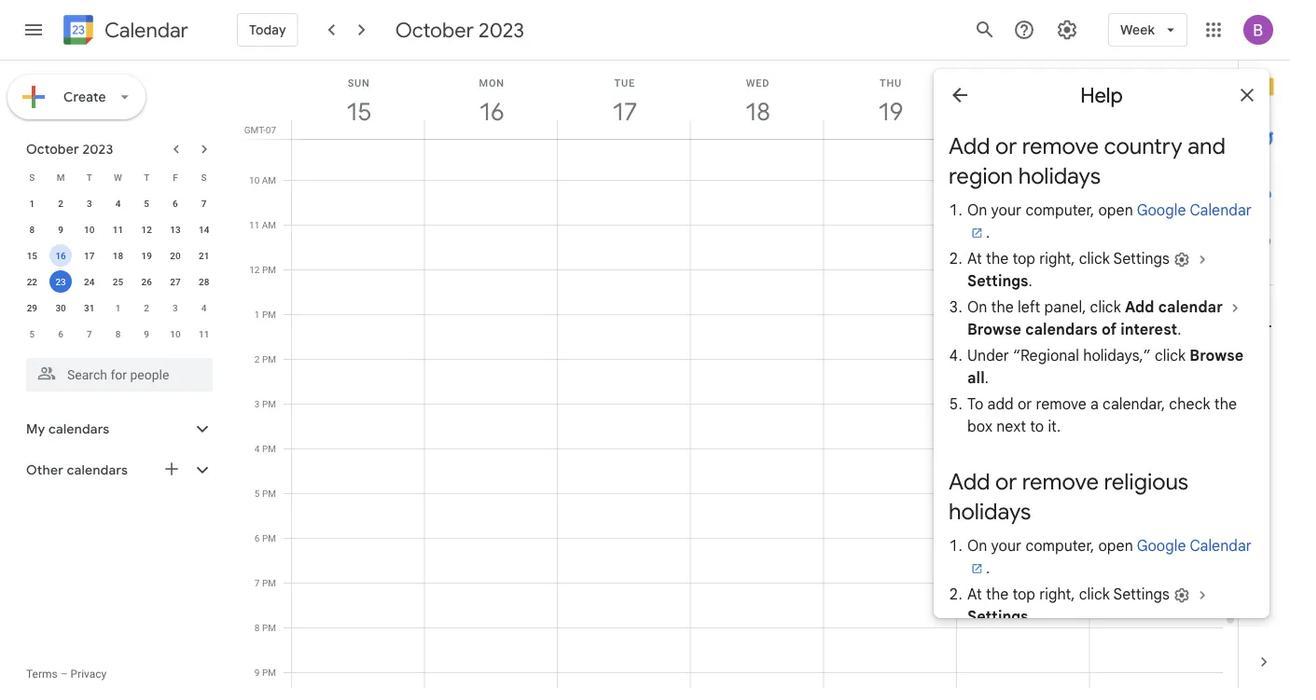 Task type: locate. For each thing, give the bounding box(es) containing it.
0 vertical spatial calendars
[[48, 421, 110, 437]]

october 2023 up m
[[26, 141, 113, 157]]

m
[[57, 172, 65, 183]]

row down november 1 element
[[18, 321, 218, 347]]

17
[[611, 97, 635, 127], [84, 250, 95, 261]]

2 vertical spatial 7
[[255, 578, 260, 589]]

8 up the 15 element
[[29, 224, 35, 235]]

0 horizontal spatial 17
[[84, 250, 95, 261]]

2 down m
[[58, 198, 63, 209]]

0 vertical spatial 2023
[[479, 17, 524, 43]]

1 row from the top
[[18, 164, 218, 190]]

1 horizontal spatial 3
[[173, 302, 178, 313]]

17 inside 17 column header
[[611, 97, 635, 127]]

2 vertical spatial 5
[[255, 488, 260, 499]]

1 vertical spatial 8
[[115, 328, 121, 340]]

mon 16
[[478, 77, 505, 127]]

column header down support image
[[956, 61, 1090, 139]]

7 up 14 element
[[201, 198, 207, 209]]

15 element
[[21, 244, 43, 267]]

19
[[877, 97, 902, 127], [141, 250, 152, 261]]

7 up 8 pm on the bottom left
[[255, 578, 260, 589]]

5 down 29 element
[[29, 328, 35, 340]]

10 for 10 am
[[249, 174, 260, 186]]

15 down sun on the top
[[345, 97, 369, 127]]

1 horizontal spatial 17
[[611, 97, 635, 127]]

31
[[84, 302, 95, 313]]

5 down 4 pm
[[255, 488, 260, 499]]

11 for 11 am
[[249, 219, 260, 230]]

0 vertical spatial 10
[[249, 174, 260, 186]]

3 up '10' element
[[87, 198, 92, 209]]

2 row from the top
[[18, 190, 218, 216]]

2 vertical spatial am
[[262, 219, 276, 230]]

calendars for other calendars
[[67, 462, 128, 478]]

1 vertical spatial 2023
[[82, 141, 113, 157]]

0 horizontal spatial 16
[[55, 250, 66, 261]]

2 horizontal spatial 6
[[255, 533, 260, 544]]

18 element
[[107, 244, 129, 267]]

8 for 8 pm
[[255, 622, 260, 634]]

12 element
[[135, 218, 158, 241]]

7 down "31" element
[[87, 328, 92, 340]]

2 t from the left
[[144, 172, 149, 183]]

0 horizontal spatial october 2023
[[26, 141, 113, 157]]

tab list
[[1239, 61, 1290, 636]]

7 for november 7 element
[[87, 328, 92, 340]]

0 vertical spatial 19
[[877, 97, 902, 127]]

12 inside 12 element
[[141, 224, 152, 235]]

1 horizontal spatial 19
[[877, 97, 902, 127]]

t left the w
[[87, 172, 92, 183]]

1 vertical spatial calendars
[[67, 462, 128, 478]]

row up '18' element
[[18, 216, 218, 243]]

pm down 3 pm
[[262, 443, 276, 454]]

1 column header from the left
[[956, 61, 1090, 139]]

october up m
[[26, 141, 79, 157]]

1 vertical spatial 18
[[113, 250, 123, 261]]

calendars down my calendars dropdown button
[[67, 462, 128, 478]]

november 8 element
[[107, 323, 129, 345]]

3 down 2 pm in the left of the page
[[255, 398, 260, 410]]

2 horizontal spatial 1
[[255, 309, 260, 320]]

23, today element
[[50, 271, 72, 293]]

1 vertical spatial 16
[[55, 250, 66, 261]]

0 horizontal spatial 5
[[29, 328, 35, 340]]

15
[[345, 97, 369, 127], [27, 250, 37, 261]]

7 inside november 7 element
[[87, 328, 92, 340]]

pm
[[262, 264, 276, 275], [262, 309, 276, 320], [262, 354, 276, 365], [262, 398, 276, 410], [262, 443, 276, 454], [262, 488, 276, 499], [262, 533, 276, 544], [262, 578, 276, 589], [262, 622, 276, 634], [262, 667, 276, 678]]

11 inside november 11 element
[[199, 328, 209, 340]]

4 up the 11 element
[[115, 198, 121, 209]]

2 horizontal spatial 10
[[249, 174, 260, 186]]

october 2023 up the mon
[[395, 17, 524, 43]]

am down 9 am
[[262, 174, 276, 186]]

thu
[[880, 77, 902, 89]]

11 down november 4 element at top
[[199, 328, 209, 340]]

6 pm from the top
[[262, 488, 276, 499]]

2 s from the left
[[201, 172, 207, 183]]

9 down 8 pm on the bottom left
[[255, 667, 260, 678]]

row down the 11 element
[[18, 243, 218, 269]]

0 horizontal spatial 12
[[141, 224, 152, 235]]

0 vertical spatial 18
[[744, 97, 769, 127]]

1 horizontal spatial s
[[201, 172, 207, 183]]

7 pm from the top
[[262, 533, 276, 544]]

12 for 12
[[141, 224, 152, 235]]

0 horizontal spatial 7
[[87, 328, 92, 340]]

november 10 element
[[164, 323, 187, 345]]

9 for 9 am
[[254, 130, 260, 141]]

10 inside 'element'
[[170, 328, 181, 340]]

0 horizontal spatial 18
[[113, 250, 123, 261]]

6 down 5 pm
[[255, 533, 260, 544]]

row down '18' element
[[18, 269, 218, 295]]

settings menu image
[[1056, 19, 1079, 41]]

1 vertical spatial 17
[[84, 250, 95, 261]]

19 inside thu 19
[[877, 97, 902, 127]]

october up 16 column header
[[395, 17, 474, 43]]

pm for 12 pm
[[262, 264, 276, 275]]

3 pm from the top
[[262, 354, 276, 365]]

2 up november 9 element
[[144, 302, 149, 313]]

17 element
[[78, 244, 101, 267]]

grid
[[239, 61, 1238, 689]]

3
[[87, 198, 92, 209], [173, 302, 178, 313], [255, 398, 260, 410]]

9 down november 2 element
[[144, 328, 149, 340]]

8 down november 1 element
[[115, 328, 121, 340]]

1 am from the top
[[262, 130, 276, 141]]

terms
[[26, 668, 58, 681]]

wed
[[746, 77, 770, 89]]

0 horizontal spatial t
[[87, 172, 92, 183]]

october 2023
[[395, 17, 524, 43], [26, 141, 113, 157]]

october
[[395, 17, 474, 43], [26, 141, 79, 157]]

2 vertical spatial 3
[[255, 398, 260, 410]]

november 9 element
[[135, 323, 158, 345]]

27
[[170, 276, 181, 287]]

1 vertical spatial 7
[[87, 328, 92, 340]]

2 horizontal spatial 3
[[255, 398, 260, 410]]

10 pm from the top
[[262, 667, 276, 678]]

1 horizontal spatial t
[[144, 172, 149, 183]]

1 horizontal spatial october 2023
[[395, 17, 524, 43]]

1
[[29, 198, 35, 209], [115, 302, 121, 313], [255, 309, 260, 320]]

1 down 12 pm
[[255, 309, 260, 320]]

20
[[170, 250, 181, 261]]

13
[[170, 224, 181, 235]]

1 vertical spatial 10
[[84, 224, 95, 235]]

15 up 22
[[27, 250, 37, 261]]

16 cell
[[46, 243, 75, 269]]

24 element
[[78, 271, 101, 293]]

calendar
[[104, 17, 188, 43]]

20 element
[[164, 244, 187, 267]]

6 down 30 element
[[58, 328, 63, 340]]

4 row from the top
[[18, 243, 218, 269]]

5 for 5 pm
[[255, 488, 260, 499]]

17 column header
[[557, 61, 691, 139]]

pm up 8 pm on the bottom left
[[262, 578, 276, 589]]

1 horizontal spatial 6
[[173, 198, 178, 209]]

16 down the mon
[[478, 97, 502, 127]]

pm up 2 pm in the left of the page
[[262, 309, 276, 320]]

8
[[29, 224, 35, 235], [115, 328, 121, 340], [255, 622, 260, 634]]

1 vertical spatial 15
[[27, 250, 37, 261]]

8 pm from the top
[[262, 578, 276, 589]]

10 for '10' element
[[84, 224, 95, 235]]

11 for the 11 element
[[113, 224, 123, 235]]

18 inside row
[[113, 250, 123, 261]]

week
[[1121, 22, 1155, 38]]

3 for 'november 3' element
[[173, 302, 178, 313]]

privacy
[[70, 668, 107, 681]]

14 element
[[193, 218, 215, 241]]

16 column header
[[424, 61, 558, 139]]

2023 up the mon
[[479, 17, 524, 43]]

pm up 3 pm
[[262, 354, 276, 365]]

1 vertical spatial 4
[[201, 302, 207, 313]]

pm for 2 pm
[[262, 354, 276, 365]]

0 horizontal spatial 6
[[58, 328, 63, 340]]

1 t from the left
[[87, 172, 92, 183]]

19 up 26
[[141, 250, 152, 261]]

2 vertical spatial 6
[[255, 533, 260, 544]]

12 pm
[[249, 264, 276, 275]]

pm down 7 pm
[[262, 622, 276, 634]]

am up 12 pm
[[262, 219, 276, 230]]

0 horizontal spatial 2
[[58, 198, 63, 209]]

0 horizontal spatial 11
[[113, 224, 123, 235]]

18
[[744, 97, 769, 127], [113, 250, 123, 261]]

0 vertical spatial 17
[[611, 97, 635, 127]]

1 horizontal spatial 2
[[144, 302, 149, 313]]

2 horizontal spatial 11
[[249, 219, 260, 230]]

16 inside 16 "element"
[[55, 250, 66, 261]]

0 vertical spatial 16
[[478, 97, 502, 127]]

pm down 5 pm
[[262, 533, 276, 544]]

1 horizontal spatial 4
[[201, 302, 207, 313]]

october 2023 grid
[[18, 164, 218, 347]]

am
[[262, 130, 276, 141], [262, 174, 276, 186], [262, 219, 276, 230]]

6 pm
[[255, 533, 276, 544]]

s right f
[[201, 172, 207, 183]]

1 horizontal spatial 18
[[744, 97, 769, 127]]

16
[[478, 97, 502, 127], [55, 250, 66, 261]]

9 for november 9 element
[[144, 328, 149, 340]]

2 vertical spatial 8
[[255, 622, 260, 634]]

4 pm from the top
[[262, 398, 276, 410]]

11 for november 11 element
[[199, 328, 209, 340]]

pm down 8 pm on the bottom left
[[262, 667, 276, 678]]

2023
[[479, 17, 524, 43], [82, 141, 113, 157]]

other
[[26, 462, 64, 478]]

17 up 24
[[84, 250, 95, 261]]

5 row from the top
[[18, 269, 218, 295]]

1 vertical spatial 2
[[144, 302, 149, 313]]

1 vertical spatial 5
[[29, 328, 35, 340]]

wed 18
[[744, 77, 770, 127]]

calendars up other calendars on the left of page
[[48, 421, 110, 437]]

1 pm from the top
[[262, 264, 276, 275]]

11
[[249, 219, 260, 230], [113, 224, 123, 235], [199, 328, 209, 340]]

am up 10 am
[[262, 130, 276, 141]]

2 pm from the top
[[262, 309, 276, 320]]

10 element
[[78, 218, 101, 241]]

9 pm from the top
[[262, 622, 276, 634]]

row down the w
[[18, 190, 218, 216]]

1 horizontal spatial 12
[[249, 264, 260, 275]]

2 horizontal spatial 4
[[255, 443, 260, 454]]

0 horizontal spatial 19
[[141, 250, 152, 261]]

11 down 10 am
[[249, 219, 260, 230]]

other calendars
[[26, 462, 128, 478]]

november 1 element
[[107, 297, 129, 319]]

row group
[[18, 190, 218, 347]]

None search field
[[0, 351, 231, 392]]

5
[[144, 198, 149, 209], [29, 328, 35, 340], [255, 488, 260, 499]]

11 inside the 11 element
[[113, 224, 123, 235]]

1 up the 15 element
[[29, 198, 35, 209]]

0 horizontal spatial 1
[[29, 198, 35, 209]]

0 horizontal spatial 15
[[27, 250, 37, 261]]

1 horizontal spatial 7
[[201, 198, 207, 209]]

4 down 3 pm
[[255, 443, 260, 454]]

0 vertical spatial october
[[395, 17, 474, 43]]

0 horizontal spatial 3
[[87, 198, 92, 209]]

12 up '19' element
[[141, 224, 152, 235]]

2 up 3 pm
[[255, 354, 260, 365]]

6
[[173, 198, 178, 209], [58, 328, 63, 340], [255, 533, 260, 544]]

1 horizontal spatial 10
[[170, 328, 181, 340]]

t left f
[[144, 172, 149, 183]]

11 am
[[249, 219, 276, 230]]

f
[[173, 172, 178, 183]]

0 vertical spatial 12
[[141, 224, 152, 235]]

5 up 12 element
[[144, 198, 149, 209]]

10 for november 10 'element'
[[170, 328, 181, 340]]

3 down 27 element at top
[[173, 302, 178, 313]]

2
[[58, 198, 63, 209], [144, 302, 149, 313], [255, 354, 260, 365]]

pm for 6 pm
[[262, 533, 276, 544]]

21
[[199, 250, 209, 261]]

1 for november 1 element
[[115, 302, 121, 313]]

pm down 2 pm in the left of the page
[[262, 398, 276, 410]]

18 down wed
[[744, 97, 769, 127]]

0 vertical spatial 2
[[58, 198, 63, 209]]

10 down 'november 3' element
[[170, 328, 181, 340]]

1 vertical spatial am
[[262, 174, 276, 186]]

3 row from the top
[[18, 216, 218, 243]]

3 pm
[[255, 398, 276, 410]]

18 up 25
[[113, 250, 123, 261]]

1 horizontal spatial 11
[[199, 328, 209, 340]]

thu 19
[[877, 77, 902, 127]]

1 down 25 element
[[115, 302, 121, 313]]

9
[[254, 130, 260, 141], [58, 224, 63, 235], [144, 328, 149, 340], [255, 667, 260, 678]]

today
[[249, 22, 286, 38]]

0 vertical spatial am
[[262, 130, 276, 141]]

24
[[84, 276, 95, 287]]

1 vertical spatial 3
[[173, 302, 178, 313]]

0 vertical spatial 7
[[201, 198, 207, 209]]

pm up 6 pm at the left
[[262, 488, 276, 499]]

6 for november 6 element
[[58, 328, 63, 340]]

6 down f
[[173, 198, 178, 209]]

11 up '18' element
[[113, 224, 123, 235]]

4
[[115, 198, 121, 209], [201, 302, 207, 313], [255, 443, 260, 454]]

pm up 1 pm
[[262, 264, 276, 275]]

2 horizontal spatial 2
[[255, 354, 260, 365]]

0 vertical spatial 6
[[173, 198, 178, 209]]

10 up 17 element
[[84, 224, 95, 235]]

1 for 1 pm
[[255, 309, 260, 320]]

0 vertical spatial 8
[[29, 224, 35, 235]]

1 horizontal spatial 2023
[[479, 17, 524, 43]]

0 vertical spatial 15
[[345, 97, 369, 127]]

27 element
[[164, 271, 187, 293]]

my
[[26, 421, 45, 437]]

10 up 11 am
[[249, 174, 260, 186]]

0 horizontal spatial october
[[26, 141, 79, 157]]

8 down 7 pm
[[255, 622, 260, 634]]

19 element
[[135, 244, 158, 267]]

row containing 29
[[18, 295, 218, 321]]

18 column header
[[690, 61, 824, 139]]

12
[[141, 224, 152, 235], [249, 264, 260, 275]]

s left m
[[29, 172, 35, 183]]

november 4 element
[[193, 297, 215, 319]]

row up the 11 element
[[18, 164, 218, 190]]

1 vertical spatial 19
[[141, 250, 152, 261]]

16 element
[[50, 244, 72, 267]]

row containing 8
[[18, 216, 218, 243]]

1 vertical spatial 12
[[249, 264, 260, 275]]

2 vertical spatial 4
[[255, 443, 260, 454]]

2 horizontal spatial 8
[[255, 622, 260, 634]]

other calendars button
[[4, 455, 231, 485]]

2 vertical spatial 10
[[170, 328, 181, 340]]

november 7 element
[[78, 323, 101, 345]]

column header
[[956, 61, 1090, 139], [1089, 61, 1223, 139]]

25 element
[[107, 271, 129, 293]]

2 horizontal spatial 7
[[255, 578, 260, 589]]

16 up 23
[[55, 250, 66, 261]]

row down 25 element
[[18, 295, 218, 321]]

7
[[201, 198, 207, 209], [87, 328, 92, 340], [255, 578, 260, 589]]

12 down 11 am
[[249, 264, 260, 275]]

main drawer image
[[22, 19, 45, 41]]

4 up november 11 element
[[201, 302, 207, 313]]

column header down week dropdown button
[[1089, 61, 1223, 139]]

19 down thu
[[877, 97, 902, 127]]

0 vertical spatial 4
[[115, 198, 121, 209]]

3 for 3 pm
[[255, 398, 260, 410]]

2023 down the 'create'
[[82, 141, 113, 157]]

2 am from the top
[[262, 174, 276, 186]]

calendars
[[48, 421, 110, 437], [67, 462, 128, 478]]

6 row from the top
[[18, 295, 218, 321]]

9 for 9 pm
[[255, 667, 260, 678]]

6 inside november 6 element
[[58, 328, 63, 340]]

Search for people text field
[[37, 358, 202, 392]]

7 row from the top
[[18, 321, 218, 347]]

10
[[249, 174, 260, 186], [84, 224, 95, 235], [170, 328, 181, 340]]

5 pm from the top
[[262, 443, 276, 454]]

0 horizontal spatial s
[[29, 172, 35, 183]]

1 vertical spatial 6
[[58, 328, 63, 340]]

9 left 07
[[254, 130, 260, 141]]

t
[[87, 172, 92, 183], [144, 172, 149, 183]]

14
[[199, 224, 209, 235]]

2 horizontal spatial 5
[[255, 488, 260, 499]]

9 pm
[[255, 667, 276, 678]]

1 horizontal spatial 8
[[115, 328, 121, 340]]

0 horizontal spatial 10
[[84, 224, 95, 235]]

3 am from the top
[[262, 219, 276, 230]]

1 horizontal spatial 1
[[115, 302, 121, 313]]

–
[[60, 668, 68, 681]]

17 down tue
[[611, 97, 635, 127]]

1 horizontal spatial 16
[[478, 97, 502, 127]]

0 vertical spatial 5
[[144, 198, 149, 209]]

tue
[[614, 77, 635, 89]]

1 horizontal spatial 15
[[345, 97, 369, 127]]

row
[[18, 164, 218, 190], [18, 190, 218, 216], [18, 216, 218, 243], [18, 243, 218, 269], [18, 269, 218, 295], [18, 295, 218, 321], [18, 321, 218, 347]]

2 vertical spatial 2
[[255, 354, 260, 365]]

9 am
[[254, 130, 276, 141]]

s
[[29, 172, 35, 183], [201, 172, 207, 183]]



Task type: describe. For each thing, give the bounding box(es) containing it.
mon
[[479, 77, 505, 89]]

pm for 3 pm
[[262, 398, 276, 410]]

31 element
[[78, 297, 101, 319]]

november 3 element
[[164, 297, 187, 319]]

gmt-
[[244, 124, 266, 135]]

2 column header from the left
[[1089, 61, 1223, 139]]

18 inside wed 18
[[744, 97, 769, 127]]

my calendars button
[[4, 414, 231, 444]]

12 for 12 pm
[[249, 264, 260, 275]]

16 inside mon 16
[[478, 97, 502, 127]]

5 for november 5 element
[[29, 328, 35, 340]]

17 inside 17 element
[[84, 250, 95, 261]]

pm for 1 pm
[[262, 309, 276, 320]]

row containing 22
[[18, 269, 218, 295]]

15 inside "sun 15"
[[345, 97, 369, 127]]

pm for 5 pm
[[262, 488, 276, 499]]

15 link
[[337, 91, 380, 133]]

4 pm
[[255, 443, 276, 454]]

4 for 4 pm
[[255, 443, 260, 454]]

w
[[114, 172, 122, 183]]

terms link
[[26, 668, 58, 681]]

7 pm
[[255, 578, 276, 589]]

2 for november 2 element
[[144, 302, 149, 313]]

7 for 7 pm
[[255, 578, 260, 589]]

week button
[[1108, 7, 1188, 52]]

row containing 1
[[18, 190, 218, 216]]

november 6 element
[[50, 323, 72, 345]]

grid containing 15
[[239, 61, 1238, 689]]

23
[[55, 276, 66, 287]]

am for 10 am
[[262, 174, 276, 186]]

calendars for my calendars
[[48, 421, 110, 437]]

11 element
[[107, 218, 129, 241]]

26
[[141, 276, 152, 287]]

calendar element
[[60, 11, 188, 52]]

1 pm
[[255, 309, 276, 320]]

28
[[199, 276, 209, 287]]

pm for 7 pm
[[262, 578, 276, 589]]

pm for 4 pm
[[262, 443, 276, 454]]

16 link
[[470, 91, 513, 133]]

create
[[63, 89, 106, 105]]

0 horizontal spatial 2023
[[82, 141, 113, 157]]

23 cell
[[46, 269, 75, 295]]

1 vertical spatial october 2023
[[26, 141, 113, 157]]

19 link
[[869, 91, 912, 133]]

19 column header
[[823, 61, 957, 139]]

support image
[[1013, 19, 1036, 41]]

4 for november 4 element at top
[[201, 302, 207, 313]]

gmt-07
[[244, 124, 276, 135]]

1 s from the left
[[29, 172, 35, 183]]

row containing 15
[[18, 243, 218, 269]]

5 pm
[[255, 488, 276, 499]]

29
[[27, 302, 37, 313]]

am for 9 am
[[262, 130, 276, 141]]

13 element
[[164, 218, 187, 241]]

28 element
[[193, 271, 215, 293]]

17 link
[[603, 91, 646, 133]]

21 element
[[193, 244, 215, 267]]

19 inside row
[[141, 250, 152, 261]]

0 vertical spatial 3
[[87, 198, 92, 209]]

calendar heading
[[101, 17, 188, 43]]

terms – privacy
[[26, 668, 107, 681]]

2 pm
[[255, 354, 276, 365]]

15 column header
[[291, 61, 425, 139]]

10 am
[[249, 174, 276, 186]]

create button
[[7, 75, 145, 119]]

30
[[55, 302, 66, 313]]

am for 11 am
[[262, 219, 276, 230]]

6 for 6 pm
[[255, 533, 260, 544]]

row group containing 1
[[18, 190, 218, 347]]

1 horizontal spatial 5
[[144, 198, 149, 209]]

1 vertical spatial october
[[26, 141, 79, 157]]

row containing 5
[[18, 321, 218, 347]]

26 element
[[135, 271, 158, 293]]

pm for 8 pm
[[262, 622, 276, 634]]

my calendars
[[26, 421, 110, 437]]

tue 17
[[611, 77, 635, 127]]

30 element
[[50, 297, 72, 319]]

22
[[27, 276, 37, 287]]

november 2 element
[[135, 297, 158, 319]]

pm for 9 pm
[[262, 667, 276, 678]]

sun
[[348, 77, 370, 89]]

1 horizontal spatial october
[[395, 17, 474, 43]]

15 inside row
[[27, 250, 37, 261]]

18 link
[[736, 91, 779, 133]]

november 11 element
[[193, 323, 215, 345]]

2 for 2 pm
[[255, 354, 260, 365]]

07
[[266, 124, 276, 135]]

0 vertical spatial october 2023
[[395, 17, 524, 43]]

22 element
[[21, 271, 43, 293]]

row containing s
[[18, 164, 218, 190]]

add other calendars image
[[162, 460, 181, 479]]

0 horizontal spatial 4
[[115, 198, 121, 209]]

9 up 16 "element"
[[58, 224, 63, 235]]

25
[[113, 276, 123, 287]]

8 pm
[[255, 622, 276, 634]]

0 horizontal spatial 8
[[29, 224, 35, 235]]

8 for november 8 element
[[115, 328, 121, 340]]

sun 15
[[345, 77, 370, 127]]

november 5 element
[[21, 323, 43, 345]]

today button
[[237, 7, 298, 52]]

privacy link
[[70, 668, 107, 681]]

29 element
[[21, 297, 43, 319]]



Task type: vqa. For each thing, say whether or not it's contained in the screenshot.


